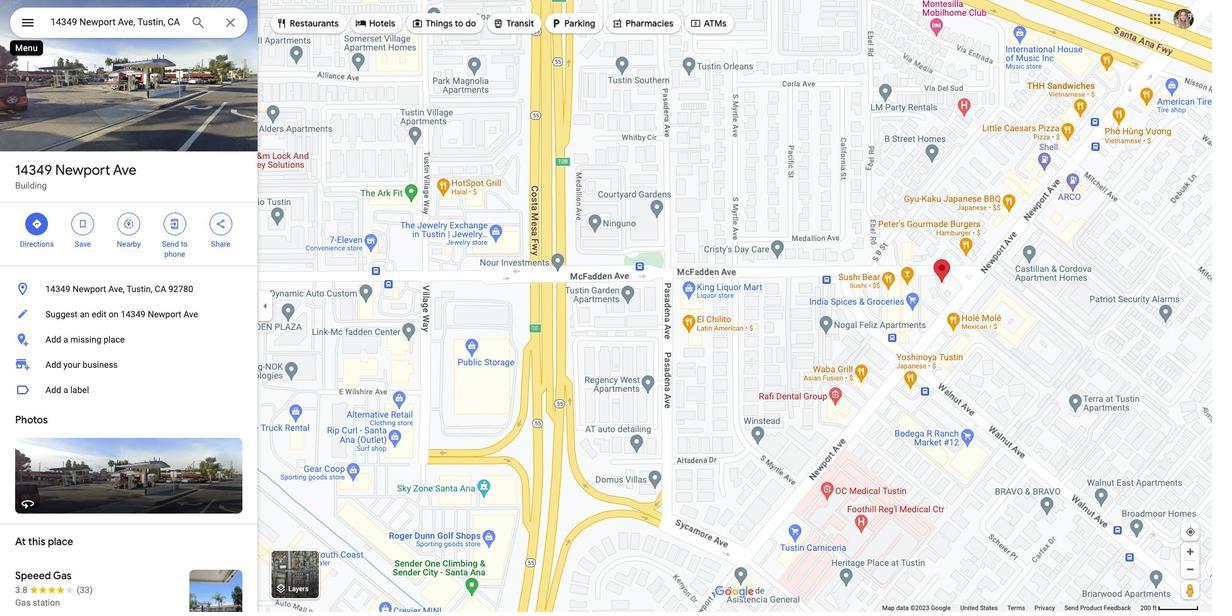 Task type: describe. For each thing, give the bounding box(es) containing it.
14349 newport ave, tustin, ca 92780
[[45, 284, 193, 294]]

hotels
[[369, 18, 395, 29]]

to inside  things to do
[[455, 18, 464, 29]]

send to phone
[[162, 240, 188, 259]]

speeed
[[15, 570, 51, 583]]


[[551, 16, 562, 30]]


[[77, 217, 89, 231]]

14349 newport ave, tustin, ca 92780 button
[[0, 277, 258, 302]]

send product feedback
[[1065, 605, 1132, 612]]

station
[[33, 598, 60, 608]]

a for label
[[63, 385, 68, 395]]

newport for ave
[[55, 162, 110, 179]]

google maps element
[[0, 0, 1213, 613]]

2 vertical spatial newport
[[148, 309, 181, 320]]

atms
[[704, 18, 727, 29]]

gas station
[[15, 598, 60, 608]]

transit
[[507, 18, 534, 29]]

send for send to phone
[[162, 240, 179, 249]]

pharmacies
[[626, 18, 674, 29]]

google account: michelle dermenjian  
(michelle.dermenjian@adept.ai) image
[[1174, 9, 1194, 29]]

restaurants
[[290, 18, 339, 29]]

 pharmacies
[[612, 16, 674, 30]]

 search field
[[10, 8, 248, 40]]

building
[[15, 181, 47, 191]]

edit
[[92, 309, 106, 320]]

at this place
[[15, 536, 73, 549]]

add a missing place
[[45, 335, 125, 345]]

1 vertical spatial gas
[[15, 598, 31, 608]]

united states
[[961, 605, 998, 612]]

a for missing
[[63, 335, 68, 345]]


[[123, 217, 135, 231]]

do
[[466, 18, 476, 29]]

map data ©2023 google
[[883, 605, 951, 612]]

united states button
[[961, 604, 998, 613]]

14349 for ave
[[15, 162, 52, 179]]

nearby
[[117, 240, 141, 249]]

newport for ave,
[[72, 284, 106, 294]]

show your location image
[[1186, 527, 1197, 538]]

 things to do
[[412, 16, 476, 30]]

on
[[109, 309, 119, 320]]


[[215, 217, 226, 231]]

suggest an edit on 14349 newport ave button
[[0, 302, 258, 327]]


[[31, 217, 43, 231]]

1 horizontal spatial gas
[[53, 570, 72, 583]]

show street view coverage image
[[1182, 581, 1200, 600]]


[[412, 16, 423, 30]]

product
[[1081, 605, 1103, 612]]

footer inside google maps element
[[883, 604, 1141, 613]]

privacy
[[1035, 605, 1056, 612]]

missing
[[70, 335, 101, 345]]

none field inside 14349 newport ave, tustin, ca 92780 field
[[51, 15, 181, 30]]

200 ft
[[1141, 605, 1157, 612]]

suggest
[[45, 309, 78, 320]]

add for add a label
[[45, 385, 61, 395]]

 atms
[[690, 16, 727, 30]]

things
[[426, 18, 453, 29]]

ca
[[155, 284, 166, 294]]


[[276, 16, 287, 30]]

phone
[[164, 250, 185, 259]]

 parking
[[551, 16, 596, 30]]


[[493, 16, 504, 30]]

add a label
[[45, 385, 89, 395]]

data
[[897, 605, 909, 612]]

14349 for ave,
[[45, 284, 70, 294]]

states
[[981, 605, 998, 612]]

at
[[15, 536, 26, 549]]



Task type: vqa. For each thing, say whether or not it's contained in the screenshot.


Task type: locate. For each thing, give the bounding box(es) containing it.
add a missing place button
[[0, 327, 258, 352]]

add
[[45, 335, 61, 345], [45, 360, 61, 370], [45, 385, 61, 395]]


[[355, 16, 367, 30]]

1 vertical spatial add
[[45, 360, 61, 370]]

200 ft button
[[1141, 605, 1199, 612]]

1 horizontal spatial send
[[1065, 605, 1079, 612]]

1 horizontal spatial place
[[104, 335, 125, 345]]

14349 up building
[[15, 162, 52, 179]]

0 vertical spatial add
[[45, 335, 61, 345]]

map
[[883, 605, 895, 612]]

parking
[[565, 18, 596, 29]]

place inside button
[[104, 335, 125, 345]]

0 horizontal spatial place
[[48, 536, 73, 549]]

add a label button
[[0, 378, 258, 403]]

0 vertical spatial gas
[[53, 570, 72, 583]]

1 horizontal spatial to
[[455, 18, 464, 29]]

1 horizontal spatial ave
[[184, 309, 198, 320]]

zoom in image
[[1186, 548, 1196, 557]]

1 vertical spatial ave
[[184, 309, 198, 320]]

privacy button
[[1035, 604, 1056, 613]]

to left do
[[455, 18, 464, 29]]

1 a from the top
[[63, 335, 68, 345]]

1 vertical spatial a
[[63, 385, 68, 395]]

newport up 'an'
[[72, 284, 106, 294]]

3.8
[[15, 586, 27, 596]]

an
[[80, 309, 90, 320]]


[[690, 16, 702, 30]]

ft
[[1153, 605, 1157, 612]]

photos
[[15, 414, 48, 427]]

None field
[[51, 15, 181, 30]]

 hotels
[[355, 16, 395, 30]]

send inside button
[[1065, 605, 1079, 612]]

1 vertical spatial newport
[[72, 284, 106, 294]]

0 vertical spatial place
[[104, 335, 125, 345]]

gas
[[53, 570, 72, 583], [15, 598, 31, 608]]

1 add from the top
[[45, 335, 61, 345]]

send up phone
[[162, 240, 179, 249]]

0 horizontal spatial gas
[[15, 598, 31, 608]]

google
[[931, 605, 951, 612]]

business
[[83, 360, 118, 370]]

this
[[28, 536, 46, 549]]

place
[[104, 335, 125, 345], [48, 536, 73, 549]]

newport down ca
[[148, 309, 181, 320]]

send for send product feedback
[[1065, 605, 1079, 612]]

0 horizontal spatial to
[[181, 240, 188, 249]]

0 vertical spatial 14349
[[15, 162, 52, 179]]

newport inside 14349 newport ave building
[[55, 162, 110, 179]]


[[20, 14, 35, 32]]

ave
[[113, 162, 136, 179], [184, 309, 198, 320]]

1 vertical spatial place
[[48, 536, 73, 549]]

layers
[[288, 586, 309, 594]]

send
[[162, 240, 179, 249], [1065, 605, 1079, 612]]

add your business
[[45, 360, 118, 370]]

14349 newport ave main content
[[0, 0, 258, 613]]

2 a from the top
[[63, 385, 68, 395]]

14349 inside 14349 newport ave building
[[15, 162, 52, 179]]

to up phone
[[181, 240, 188, 249]]

terms button
[[1008, 604, 1026, 613]]

add inside button
[[45, 385, 61, 395]]

14349 right on
[[121, 309, 146, 320]]

label
[[70, 385, 89, 395]]

a
[[63, 335, 68, 345], [63, 385, 68, 395]]

footer
[[883, 604, 1141, 613]]

a inside add a label button
[[63, 385, 68, 395]]

a inside add a missing place button
[[63, 335, 68, 345]]

a left missing
[[63, 335, 68, 345]]

save
[[75, 240, 91, 249]]

14349 Newport Ave, Tustin, CA 92780 field
[[10, 8, 248, 38]]

add your business link
[[0, 352, 258, 378]]

ave down 92780
[[184, 309, 198, 320]]

add for add your business
[[45, 360, 61, 370]]

0 vertical spatial send
[[162, 240, 179, 249]]

add left your
[[45, 360, 61, 370]]

speeed gas
[[15, 570, 72, 583]]

2 vertical spatial 14349
[[121, 309, 146, 320]]

to inside send to phone
[[181, 240, 188, 249]]

0 horizontal spatial send
[[162, 240, 179, 249]]

14349 newport ave building
[[15, 162, 136, 191]]

add left label
[[45, 385, 61, 395]]


[[612, 16, 623, 30]]

1 vertical spatial to
[[181, 240, 188, 249]]

gas up '3.8 stars 33 reviews' image
[[53, 570, 72, 583]]

your
[[63, 360, 80, 370]]

92780
[[168, 284, 193, 294]]

gas down 3.8
[[15, 598, 31, 608]]

terms
[[1008, 605, 1026, 612]]

directions
[[20, 240, 54, 249]]

to
[[455, 18, 464, 29], [181, 240, 188, 249]]

add for add a missing place
[[45, 335, 61, 345]]

newport
[[55, 162, 110, 179], [72, 284, 106, 294], [148, 309, 181, 320]]

200
[[1141, 605, 1152, 612]]


[[169, 217, 181, 231]]

2 add from the top
[[45, 360, 61, 370]]

zoom out image
[[1186, 565, 1196, 575]]

0 vertical spatial ave
[[113, 162, 136, 179]]

add inside button
[[45, 335, 61, 345]]

actions for 14349 newport ave region
[[0, 203, 258, 266]]

©2023
[[911, 605, 930, 612]]

0 vertical spatial to
[[455, 18, 464, 29]]

send left product
[[1065, 605, 1079, 612]]

ave up 
[[113, 162, 136, 179]]

ave inside "button"
[[184, 309, 198, 320]]

collapse side panel image
[[258, 299, 272, 313]]

0 vertical spatial a
[[63, 335, 68, 345]]

3.8 stars 33 reviews image
[[15, 584, 93, 597]]

a left label
[[63, 385, 68, 395]]

 button
[[10, 8, 45, 40]]

share
[[211, 240, 230, 249]]

send product feedback button
[[1065, 604, 1132, 613]]

united
[[961, 605, 979, 612]]

place down on
[[104, 335, 125, 345]]

2 vertical spatial add
[[45, 385, 61, 395]]

ave inside 14349 newport ave building
[[113, 162, 136, 179]]

1 vertical spatial send
[[1065, 605, 1079, 612]]

feedback
[[1104, 605, 1132, 612]]

3 add from the top
[[45, 385, 61, 395]]

suggest an edit on 14349 newport ave
[[45, 309, 198, 320]]

14349
[[15, 162, 52, 179], [45, 284, 70, 294], [121, 309, 146, 320]]

14349 up the suggest
[[45, 284, 70, 294]]

tustin,
[[127, 284, 153, 294]]

0 horizontal spatial ave
[[113, 162, 136, 179]]

newport up  in the top of the page
[[55, 162, 110, 179]]

footer containing map data ©2023 google
[[883, 604, 1141, 613]]

add down the suggest
[[45, 335, 61, 345]]

 transit
[[493, 16, 534, 30]]

(33)
[[77, 586, 93, 596]]

 restaurants
[[276, 16, 339, 30]]

send inside send to phone
[[162, 240, 179, 249]]

0 vertical spatial newport
[[55, 162, 110, 179]]

1 vertical spatial 14349
[[45, 284, 70, 294]]

ave,
[[108, 284, 125, 294]]

place right this
[[48, 536, 73, 549]]



